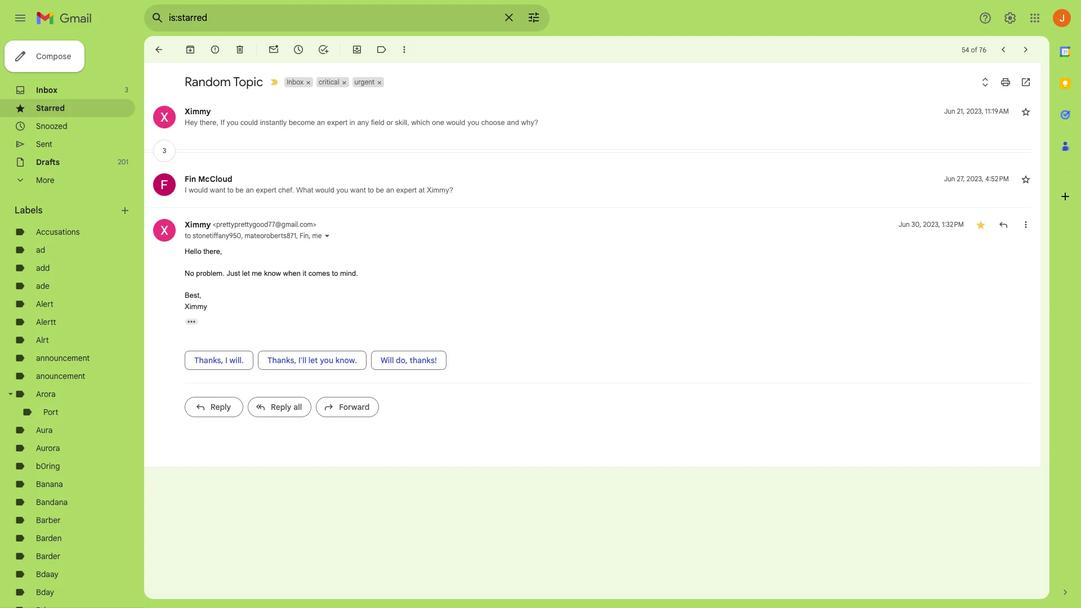 Task type: locate. For each thing, give the bounding box(es) containing it.
be left at
[[376, 186, 384, 194]]

at
[[419, 186, 425, 194]]

1 vertical spatial ximmy
[[185, 220, 211, 230]]

2 want from the left
[[350, 186, 366, 194]]

jun for jun 30, 2023, 1:32 pm
[[899, 220, 910, 229]]

1 vertical spatial 2023,
[[967, 175, 984, 183]]

inbox inside button
[[287, 78, 304, 86]]

2023, right 21,
[[967, 107, 984, 115]]

0 horizontal spatial be
[[236, 186, 244, 194]]

0 horizontal spatial expert
[[256, 186, 276, 194]]

mccloud
[[198, 174, 232, 184]]

2 not starred image from the top
[[1020, 173, 1032, 185]]

i'll
[[298, 355, 306, 366]]

no
[[185, 269, 194, 278]]

mind.
[[340, 269, 358, 278]]

0 horizontal spatial reply
[[210, 402, 231, 412]]

jun 30, 2023, 1:32 pm cell
[[899, 219, 964, 230]]

0 vertical spatial not starred image
[[1020, 106, 1032, 117]]

reply for reply
[[210, 402, 231, 412]]

to left mind.
[[332, 269, 338, 278]]

0 vertical spatial ximmy
[[185, 106, 211, 117]]

i left will.
[[225, 355, 228, 366]]

0 horizontal spatial thanks,
[[194, 355, 223, 366]]

thanks, for thanks, i'll let you know.
[[267, 355, 296, 366]]

fin
[[185, 174, 196, 184], [300, 231, 309, 240]]

you
[[227, 118, 238, 127], [468, 118, 479, 127], [337, 186, 348, 194], [320, 355, 334, 366]]

1 horizontal spatial fin
[[300, 231, 309, 240]]

inbox inside labels navigation
[[36, 85, 57, 95]]

accusations link
[[36, 227, 80, 237]]

1 horizontal spatial me
[[312, 231, 322, 240]]

2 thanks, from the left
[[267, 355, 296, 366]]

jun left the 30,
[[899, 220, 910, 229]]

1 vertical spatial me
[[252, 269, 262, 278]]

1 horizontal spatial expert
[[327, 118, 348, 127]]

add link
[[36, 263, 50, 273]]

want
[[210, 186, 225, 194], [350, 186, 366, 194]]

barder link
[[36, 551, 60, 561]]

skill,
[[395, 118, 409, 127]]

all
[[294, 402, 302, 412]]

1 vertical spatial 3
[[163, 146, 166, 155]]

you left know.
[[320, 355, 334, 366]]

1 horizontal spatial let
[[308, 355, 318, 366]]

2023, for 11:19 am
[[967, 107, 984, 115]]

1 not starred image from the top
[[1020, 106, 1032, 117]]

announcement link
[[36, 353, 90, 363]]

want right what
[[350, 186, 366, 194]]

let inside thanks, i'll let you know. button
[[308, 355, 318, 366]]

not starred image for jun 27, 2023, 4:52 pm
[[1020, 173, 1032, 185]]

me left show details image
[[312, 231, 322, 240]]

will.
[[230, 355, 244, 366]]

3 ximmy from the top
[[185, 302, 207, 311]]

inbox up starred
[[36, 85, 57, 95]]

would down fin mccloud on the left
[[189, 186, 208, 194]]

2 horizontal spatial an
[[386, 186, 394, 194]]

0 horizontal spatial fin
[[185, 174, 196, 184]]

0 horizontal spatial inbox
[[36, 85, 57, 95]]

1 horizontal spatial be
[[376, 186, 384, 194]]

1 ximmy from the top
[[185, 106, 211, 117]]

54 of 76
[[962, 45, 987, 54]]

expert left at
[[396, 186, 417, 194]]

forward
[[339, 402, 370, 412]]

of
[[971, 45, 978, 54]]

i down fin mccloud on the left
[[185, 186, 187, 194]]

will
[[381, 355, 394, 366]]

0 vertical spatial jun
[[944, 107, 955, 115]]

would right what
[[315, 186, 334, 194]]

reply left all
[[271, 402, 292, 412]]

Search mail text field
[[169, 12, 496, 24]]

be
[[236, 186, 244, 194], [376, 186, 384, 194]]

inbox down snooze image
[[287, 78, 304, 86]]

reply link
[[185, 397, 243, 417]]

list
[[144, 95, 1032, 426]]

reply all link
[[248, 397, 312, 417]]

2023,
[[967, 107, 984, 115], [967, 175, 984, 183], [923, 220, 940, 229]]

to left at
[[368, 186, 374, 194]]

1 horizontal spatial want
[[350, 186, 366, 194]]

0 vertical spatial 2023,
[[967, 107, 984, 115]]

2023, right 27,
[[967, 175, 984, 183]]

0 horizontal spatial 3
[[125, 86, 128, 94]]

0 vertical spatial there,
[[200, 118, 219, 127]]

1 horizontal spatial thanks,
[[267, 355, 296, 366]]

problem.
[[196, 269, 225, 278]]

fin left mccloud
[[185, 174, 196, 184]]

let right just
[[242, 269, 250, 278]]

newer image
[[998, 44, 1009, 55]]

thanks, left the i'll
[[267, 355, 296, 366]]

an right become
[[317, 118, 325, 127]]

advanced search options image
[[523, 6, 545, 29]]

in
[[350, 118, 355, 127]]

None search field
[[144, 5, 550, 32]]

ximmy left <
[[185, 220, 211, 230]]

2 be from the left
[[376, 186, 384, 194]]

1 horizontal spatial 3
[[163, 146, 166, 155]]

2 vertical spatial ximmy
[[185, 302, 207, 311]]

i would want to be an expert chef. what would you want to be an expert at ximmy?
[[185, 186, 453, 194]]

random topic
[[185, 74, 263, 90]]

1 horizontal spatial an
[[317, 118, 325, 127]]

there, down stonetiffany950
[[203, 247, 222, 256]]

1 horizontal spatial ,
[[296, 231, 298, 240]]

not starred image
[[1020, 106, 1032, 117], [1020, 173, 1032, 185]]

,
[[241, 231, 243, 240], [296, 231, 298, 240], [309, 231, 311, 240]]

Not starred checkbox
[[1020, 106, 1032, 117]]

1 vertical spatial i
[[225, 355, 228, 366]]

0 vertical spatial let
[[242, 269, 250, 278]]

jun 27, 2023, 4:52 pm cell
[[944, 173, 1009, 185]]

0 vertical spatial 3
[[125, 86, 128, 94]]

alrt link
[[36, 335, 49, 345]]

port
[[43, 407, 58, 417]]

2023, right the 30,
[[923, 220, 940, 229]]

0 horizontal spatial me
[[252, 269, 262, 278]]

drafts link
[[36, 157, 60, 167]]

1 vertical spatial not starred image
[[1020, 173, 1032, 185]]

bdaay link
[[36, 569, 58, 580]]

0 vertical spatial i
[[185, 186, 187, 194]]

compose button
[[5, 41, 85, 72]]

an left at
[[386, 186, 394, 194]]

be up ximmy cell in the left top of the page
[[236, 186, 244, 194]]

0 horizontal spatial ,
[[241, 231, 243, 240]]

could
[[240, 118, 258, 127]]

1 horizontal spatial reply
[[271, 402, 292, 412]]

thanks, left will.
[[194, 355, 223, 366]]

me left know
[[252, 269, 262, 278]]

0 vertical spatial me
[[312, 231, 322, 240]]

1 reply from the left
[[210, 402, 231, 412]]

gmail image
[[36, 7, 97, 29]]

ximmy down best,
[[185, 302, 207, 311]]

expert left in
[[327, 118, 348, 127]]

accusations
[[36, 227, 80, 237]]

any
[[357, 118, 369, 127]]

1 vertical spatial jun
[[944, 175, 955, 183]]

2 vertical spatial jun
[[899, 220, 910, 229]]

main menu image
[[14, 11, 27, 25]]

instantly
[[260, 118, 287, 127]]

0 horizontal spatial want
[[210, 186, 225, 194]]

an up ximmy < prettyprettygood77@gmail.com > on the top of the page
[[246, 186, 254, 194]]

1 vertical spatial there,
[[203, 247, 222, 256]]

labels
[[15, 205, 43, 216]]

search mail image
[[148, 8, 168, 28]]

1 horizontal spatial inbox
[[287, 78, 304, 86]]

it
[[303, 269, 306, 278]]

there, left if
[[200, 118, 219, 127]]

fin left show details image
[[300, 231, 309, 240]]

want down mccloud
[[210, 186, 225, 194]]

list containing ximmy
[[144, 95, 1032, 426]]

jun 27, 2023, 4:52 pm
[[944, 175, 1009, 183]]

ximmy < prettyprettygood77@gmail.com >
[[185, 220, 316, 230]]

not starred image for jun 21, 2023, 11:19 am
[[1020, 106, 1032, 117]]

bdaay
[[36, 569, 58, 580]]

1 vertical spatial fin
[[300, 231, 309, 240]]

an
[[317, 118, 325, 127], [246, 186, 254, 194], [386, 186, 394, 194]]

add to tasks image
[[318, 44, 329, 55]]

thanks,
[[194, 355, 223, 366], [267, 355, 296, 366]]

add
[[36, 263, 50, 273]]

or
[[387, 118, 393, 127]]

2 reply from the left
[[271, 402, 292, 412]]

tab list
[[1050, 36, 1081, 568]]

2 horizontal spatial would
[[446, 118, 466, 127]]

will do, thanks! button
[[371, 351, 447, 370]]

2 vertical spatial 2023,
[[923, 220, 940, 229]]

0 vertical spatial fin
[[185, 174, 196, 184]]

expert left chef.
[[256, 186, 276, 194]]

would right 'one'
[[446, 118, 466, 127]]

back to starred image
[[153, 44, 164, 55]]

jun
[[944, 107, 955, 115], [944, 175, 955, 183], [899, 220, 910, 229]]

anouncement link
[[36, 371, 85, 381]]

arora link
[[36, 389, 56, 399]]

jun left 27,
[[944, 175, 955, 183]]

jun left 21,
[[944, 107, 955, 115]]

1 vertical spatial let
[[308, 355, 318, 366]]

to
[[227, 186, 234, 194], [368, 186, 374, 194], [185, 231, 191, 240], [332, 269, 338, 278]]

to up hello
[[185, 231, 191, 240]]

thanks!
[[410, 355, 437, 366]]

there, for hey
[[200, 118, 219, 127]]

barber
[[36, 515, 61, 525]]

1 horizontal spatial i
[[225, 355, 228, 366]]

2 ximmy from the top
[[185, 220, 211, 230]]

you inside thanks, i'll let you know. button
[[320, 355, 334, 366]]

not starred image right 4:52 pm
[[1020, 173, 1032, 185]]

barden
[[36, 533, 62, 543]]

arora
[[36, 389, 56, 399]]

barber link
[[36, 515, 61, 525]]

2 horizontal spatial ,
[[309, 231, 311, 240]]

ximmy up hey
[[185, 106, 211, 117]]

jun 21, 2023, 11:19 am
[[944, 107, 1009, 115]]

me
[[312, 231, 322, 240], [252, 269, 262, 278]]

1 thanks, from the left
[[194, 355, 223, 366]]

1 be from the left
[[236, 186, 244, 194]]

ximmy for ximmy
[[185, 106, 211, 117]]

sent link
[[36, 139, 52, 149]]

0 horizontal spatial let
[[242, 269, 250, 278]]

27,
[[957, 175, 965, 183]]

let right the i'll
[[308, 355, 318, 366]]

prettyprettygood77@gmail.com
[[216, 220, 313, 229]]

hey
[[185, 118, 198, 127]]

not starred image right 11:19 am
[[1020, 106, 1032, 117]]

become
[[289, 118, 315, 127]]

reply down thanks, i will.
[[210, 402, 231, 412]]



Task type: describe. For each thing, give the bounding box(es) containing it.
if
[[221, 118, 225, 127]]

do,
[[396, 355, 408, 366]]

54
[[962, 45, 970, 54]]

you right what
[[337, 186, 348, 194]]

ximmy for ximmy < prettyprettygood77@gmail.com >
[[185, 220, 211, 230]]

which
[[411, 118, 430, 127]]

2023, for 1:32 pm
[[923, 220, 940, 229]]

0 horizontal spatial would
[[189, 186, 208, 194]]

banana
[[36, 479, 63, 489]]

2023, for 4:52 pm
[[967, 175, 984, 183]]

fin mccloud
[[185, 174, 232, 184]]

alertt link
[[36, 317, 56, 327]]

why?
[[521, 118, 538, 127]]

3 inside labels navigation
[[125, 86, 128, 94]]

21,
[[957, 107, 965, 115]]

inbox for inbox "link"
[[36, 85, 57, 95]]

1 want from the left
[[210, 186, 225, 194]]

jun 30, 2023, 1:32 pm
[[899, 220, 964, 229]]

there, for hello
[[203, 247, 222, 256]]

<
[[213, 220, 216, 229]]

announcement
[[36, 353, 90, 363]]

1 , from the left
[[241, 231, 243, 240]]

jun 21, 2023, 11:19 am cell
[[944, 106, 1009, 117]]

to stonetiffany950 , mateoroberts871 , fin , me
[[185, 231, 322, 240]]

more
[[36, 175, 54, 185]]

report spam image
[[210, 44, 221, 55]]

no problem. just let me know when it comes to mind.
[[185, 269, 358, 278]]

thanks, i'll let you know.
[[267, 355, 357, 366]]

archive image
[[185, 44, 196, 55]]

alert
[[36, 299, 53, 309]]

labels image
[[376, 44, 387, 55]]

just
[[227, 269, 240, 278]]

labels heading
[[15, 205, 119, 216]]

thanks, i will.
[[194, 355, 244, 366]]

when
[[283, 269, 301, 278]]

bday link
[[36, 587, 54, 598]]

urgent button
[[352, 77, 376, 87]]

reply for reply all
[[271, 402, 292, 412]]

clear search image
[[498, 6, 520, 29]]

snooze image
[[293, 44, 304, 55]]

urgent
[[355, 78, 375, 86]]

thanks, for thanks, i will.
[[194, 355, 223, 366]]

comes
[[308, 269, 330, 278]]

aurora
[[36, 443, 60, 453]]

inbox button
[[285, 77, 305, 87]]

drafts
[[36, 157, 60, 167]]

choose
[[481, 118, 505, 127]]

Starred checkbox
[[975, 219, 987, 230]]

snoozed link
[[36, 121, 67, 131]]

aura
[[36, 425, 53, 435]]

jun for jun 21, 2023, 11:19 am
[[944, 107, 955, 115]]

b0ring link
[[36, 461, 60, 471]]

ade link
[[36, 281, 49, 291]]

bday
[[36, 587, 54, 598]]

thanks, i'll let you know. button
[[258, 351, 367, 370]]

show details image
[[324, 233, 331, 239]]

bandana link
[[36, 497, 68, 507]]

barden link
[[36, 533, 62, 543]]

best, ximmy
[[185, 291, 207, 311]]

move to inbox image
[[351, 44, 363, 55]]

hello there,
[[185, 247, 222, 256]]

more image
[[399, 44, 410, 55]]

aurora link
[[36, 443, 60, 453]]

hey there, if you could instantly become an expert in any field or skill, which one would you choose and why?
[[185, 118, 538, 127]]

critical
[[319, 78, 339, 86]]

1 horizontal spatial would
[[315, 186, 334, 194]]

bandana
[[36, 497, 68, 507]]

mateoroberts871
[[245, 231, 296, 240]]

inbox link
[[36, 85, 57, 95]]

compose
[[36, 51, 71, 61]]

jun for jun 27, 2023, 4:52 pm
[[944, 175, 955, 183]]

sent
[[36, 139, 52, 149]]

reply all
[[271, 402, 302, 412]]

show trimmed content image
[[185, 319, 198, 325]]

2 horizontal spatial expert
[[396, 186, 417, 194]]

3 , from the left
[[309, 231, 311, 240]]

>
[[313, 220, 316, 229]]

snoozed
[[36, 121, 67, 131]]

to down mccloud
[[227, 186, 234, 194]]

0 horizontal spatial an
[[246, 186, 254, 194]]

starred
[[36, 103, 65, 113]]

labels navigation
[[0, 36, 144, 608]]

will do, thanks!
[[381, 355, 437, 366]]

aura link
[[36, 425, 53, 435]]

know.
[[336, 355, 357, 366]]

topic
[[233, 74, 263, 90]]

ximmy?
[[427, 186, 453, 194]]

what
[[296, 186, 313, 194]]

random
[[185, 74, 231, 90]]

Not starred checkbox
[[1020, 173, 1032, 185]]

support image
[[979, 11, 992, 25]]

1:32 pm
[[942, 220, 964, 229]]

one
[[432, 118, 444, 127]]

3 inside dropdown button
[[163, 146, 166, 155]]

i inside button
[[225, 355, 228, 366]]

stonetiffany950
[[193, 231, 241, 240]]

2 , from the left
[[296, 231, 298, 240]]

best,
[[185, 291, 201, 300]]

ximmy cell
[[185, 220, 316, 230]]

banana link
[[36, 479, 63, 489]]

alertt
[[36, 317, 56, 327]]

older image
[[1020, 44, 1032, 55]]

settings image
[[1004, 11, 1017, 25]]

inbox for the "inbox" button
[[287, 78, 304, 86]]

you left 'choose'
[[468, 118, 479, 127]]

30,
[[912, 220, 922, 229]]

delete image
[[234, 44, 246, 55]]

hello
[[185, 247, 201, 256]]

you right if
[[227, 118, 238, 127]]

anouncement
[[36, 371, 85, 381]]

0 horizontal spatial i
[[185, 186, 187, 194]]

port link
[[43, 407, 58, 417]]

11:19 am
[[985, 107, 1009, 115]]

barder
[[36, 551, 60, 561]]

ad
[[36, 245, 45, 255]]

alrt
[[36, 335, 49, 345]]

starred image
[[975, 219, 987, 230]]

critical button
[[316, 77, 341, 87]]



Task type: vqa. For each thing, say whether or not it's contained in the screenshot.
seventh ROW from the top of the page
no



